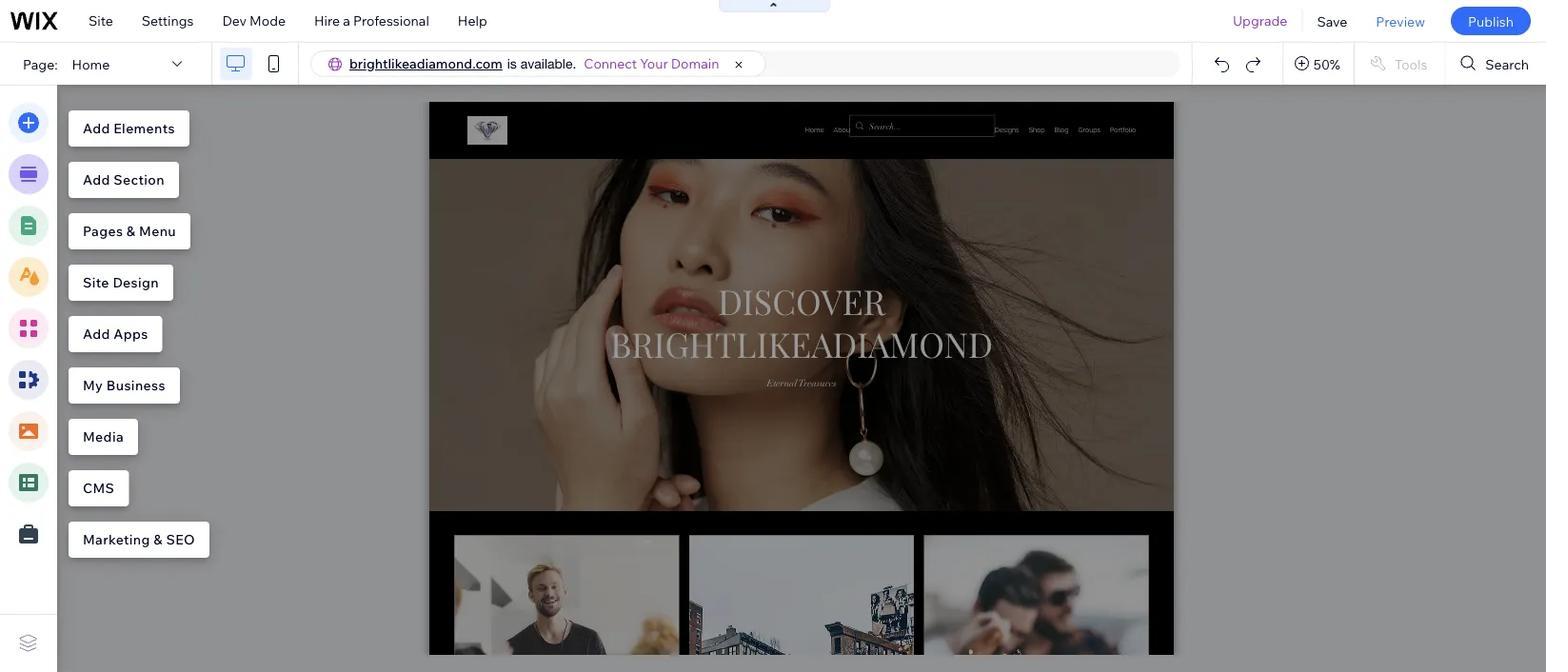 Task type: describe. For each thing, give the bounding box(es) containing it.
dev
[[222, 12, 247, 29]]

business
[[107, 377, 166, 394]]

add for add elements
[[83, 120, 110, 137]]

save button
[[1303, 0, 1362, 42]]

publish
[[1469, 13, 1514, 29]]

cms
[[83, 480, 115, 497]]

pages
[[83, 223, 123, 240]]

hire a professional
[[314, 12, 429, 29]]

site design
[[83, 274, 159, 291]]

help
[[458, 12, 487, 29]]

pages & menu
[[83, 223, 176, 240]]

professional
[[353, 12, 429, 29]]

mode
[[250, 12, 286, 29]]

& for pages
[[127, 223, 136, 240]]

preview button
[[1362, 0, 1440, 42]]

menu
[[139, 223, 176, 240]]

brightlikeadiamond.com
[[350, 55, 503, 72]]

add elements
[[83, 120, 175, 137]]

design
[[113, 274, 159, 291]]

my business
[[83, 377, 166, 394]]

a
[[343, 12, 350, 29]]

is
[[507, 56, 517, 71]]

tools
[[1395, 55, 1428, 72]]

my
[[83, 377, 103, 394]]

your
[[640, 55, 668, 72]]

add for add apps
[[83, 326, 110, 342]]

& for marketing
[[154, 531, 163, 548]]

upgrade
[[1233, 12, 1288, 29]]

hire
[[314, 12, 340, 29]]



Task type: locate. For each thing, give the bounding box(es) containing it.
dev mode
[[222, 12, 286, 29]]

elements
[[114, 120, 175, 137]]

1 vertical spatial &
[[154, 531, 163, 548]]

domain
[[671, 55, 719, 72]]

add left section
[[83, 171, 110, 188]]

preview
[[1377, 13, 1426, 29]]

add left elements
[[83, 120, 110, 137]]

media
[[83, 429, 124, 445]]

add left apps
[[83, 326, 110, 342]]

site left design
[[83, 274, 109, 291]]

add for add section
[[83, 171, 110, 188]]

1 add from the top
[[83, 120, 110, 137]]

section
[[114, 171, 165, 188]]

& left menu
[[127, 223, 136, 240]]

publish button
[[1451, 7, 1531, 35]]

3 add from the top
[[83, 326, 110, 342]]

settings
[[142, 12, 194, 29]]

50% button
[[1284, 43, 1354, 85]]

add section
[[83, 171, 165, 188]]

add
[[83, 120, 110, 137], [83, 171, 110, 188], [83, 326, 110, 342]]

&
[[127, 223, 136, 240], [154, 531, 163, 548]]

site up home
[[89, 12, 113, 29]]

0 vertical spatial &
[[127, 223, 136, 240]]

2 add from the top
[[83, 171, 110, 188]]

search
[[1486, 55, 1530, 72]]

save
[[1318, 13, 1348, 29]]

site for site
[[89, 12, 113, 29]]

connect
[[584, 55, 637, 72]]

apps
[[114, 326, 148, 342]]

0 vertical spatial site
[[89, 12, 113, 29]]

& left seo
[[154, 531, 163, 548]]

tools button
[[1355, 43, 1445, 85]]

2 vertical spatial add
[[83, 326, 110, 342]]

search button
[[1446, 43, 1547, 85]]

add apps
[[83, 326, 148, 342]]

0 horizontal spatial &
[[127, 223, 136, 240]]

50%
[[1314, 55, 1341, 72]]

0 vertical spatial add
[[83, 120, 110, 137]]

1 horizontal spatial &
[[154, 531, 163, 548]]

available.
[[521, 56, 577, 71]]

seo
[[166, 531, 195, 548]]

site
[[89, 12, 113, 29], [83, 274, 109, 291]]

is available. connect your domain
[[507, 55, 719, 72]]

1 vertical spatial site
[[83, 274, 109, 291]]

marketing
[[83, 531, 150, 548]]

home
[[72, 55, 110, 72]]

marketing & seo
[[83, 531, 195, 548]]

1 vertical spatial add
[[83, 171, 110, 188]]

site for site design
[[83, 274, 109, 291]]



Task type: vqa. For each thing, say whether or not it's contained in the screenshot.
Publish button
yes



